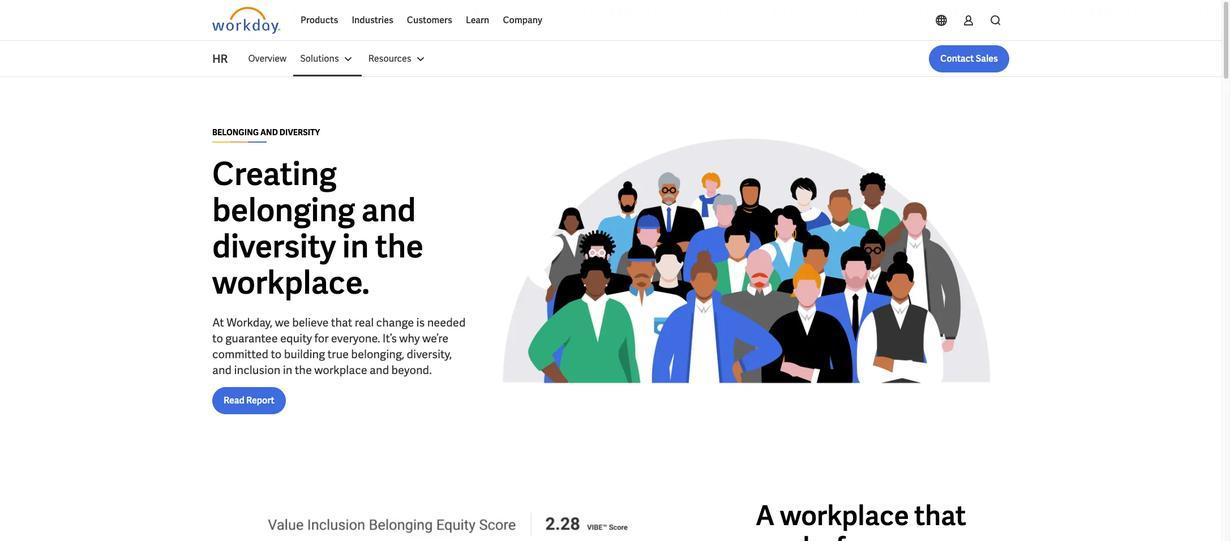 Task type: vqa. For each thing, say whether or not it's contained in the screenshot.
for in A workplace that works for everyone.
yes



Task type: describe. For each thing, give the bounding box(es) containing it.
diversity
[[212, 226, 336, 267]]

sales
[[976, 53, 999, 65]]

overview
[[248, 53, 287, 65]]

workplace inside a workplace that works for everyone.
[[781, 498, 910, 534]]

at workday, we believe that real change is needed to guarantee equity for everyone. it's why we're committed to building true belonging, diversity, and inclusion in the workplace and beyond.
[[212, 315, 466, 378]]

needed
[[427, 315, 466, 330]]

solutions
[[300, 53, 339, 65]]

diversity,
[[407, 347, 452, 362]]

products button
[[294, 7, 345, 34]]

works
[[756, 530, 831, 542]]

the inside "creating belonging and diversity in the workplace."
[[375, 226, 424, 267]]

resources
[[369, 53, 412, 65]]

diversity vibe index image
[[212, 500, 670, 542]]

for inside at workday, we believe that real change is needed to guarantee equity for everyone. it's why we're committed to building true belonging, diversity, and inclusion in the workplace and beyond.
[[315, 331, 329, 346]]

diversity
[[280, 127, 320, 137]]

and
[[261, 127, 278, 137]]

we
[[275, 315, 290, 330]]

read report link
[[212, 387, 286, 414]]

report
[[246, 395, 275, 406]]

at
[[212, 315, 224, 330]]

building
[[284, 347, 325, 362]]

it's
[[383, 331, 397, 346]]

in inside at workday, we believe that real change is needed to guarantee equity for everyone. it's why we're committed to building true belonging, diversity, and inclusion in the workplace and beyond.
[[283, 363, 293, 378]]

menu containing overview
[[242, 45, 434, 73]]

belonging
[[212, 189, 355, 231]]

creating
[[212, 153, 337, 195]]

1 vertical spatial to
[[271, 347, 282, 362]]

read report
[[224, 395, 275, 406]]

contact
[[941, 53, 975, 65]]

learn
[[466, 14, 490, 26]]

industries
[[352, 14, 394, 26]]

industries button
[[345, 7, 400, 34]]

solutions button
[[294, 45, 362, 73]]

that inside at workday, we believe that real change is needed to guarantee equity for everyone. it's why we're committed to building true belonging, diversity, and inclusion in the workplace and beyond.
[[331, 315, 353, 330]]

equity
[[280, 331, 312, 346]]

workplace inside at workday, we believe that real change is needed to guarantee equity for everyone. it's why we're committed to building true belonging, diversity, and inclusion in the workplace and beyond.
[[314, 363, 368, 378]]

and inside "creating belonging and diversity in the workplace."
[[362, 189, 416, 231]]

overview link
[[242, 45, 294, 73]]



Task type: locate. For each thing, give the bounding box(es) containing it.
1 horizontal spatial workplace
[[781, 498, 910, 534]]

creating belonging and diversity in the workplace.
[[212, 153, 424, 303]]

0 horizontal spatial everyone.
[[331, 331, 380, 346]]

is
[[417, 315, 425, 330]]

1 vertical spatial workplace
[[781, 498, 910, 534]]

the
[[375, 226, 424, 267], [295, 363, 312, 378]]

1 vertical spatial that
[[915, 498, 967, 534]]

1 vertical spatial everyone.
[[877, 530, 997, 542]]

workplace
[[314, 363, 368, 378], [781, 498, 910, 534]]

company
[[503, 14, 543, 26]]

read
[[224, 395, 245, 406]]

a workplace that works for everyone.
[[756, 498, 997, 542]]

1 vertical spatial in
[[283, 363, 293, 378]]

why
[[400, 331, 420, 346]]

to down at
[[212, 331, 223, 346]]

0 vertical spatial for
[[315, 331, 329, 346]]

0 horizontal spatial for
[[315, 331, 329, 346]]

0 horizontal spatial that
[[331, 315, 353, 330]]

1 horizontal spatial the
[[375, 226, 424, 267]]

for inside a workplace that works for everyone.
[[837, 530, 872, 542]]

that
[[331, 315, 353, 330], [915, 498, 967, 534]]

products
[[301, 14, 338, 26]]

belonging, diversity and inclusion solutions image
[[484, 95, 1010, 446]]

0 horizontal spatial the
[[295, 363, 312, 378]]

1 vertical spatial for
[[837, 530, 872, 542]]

committed
[[212, 347, 269, 362]]

real
[[355, 315, 374, 330]]

beyond.
[[392, 363, 432, 378]]

change
[[376, 315, 414, 330]]

0 vertical spatial in
[[342, 226, 369, 267]]

1 horizontal spatial for
[[837, 530, 872, 542]]

to
[[212, 331, 223, 346], [271, 347, 282, 362]]

company button
[[496, 7, 549, 34]]

1 vertical spatial the
[[295, 363, 312, 378]]

that inside a workplace that works for everyone.
[[915, 498, 967, 534]]

everyone. inside a workplace that works for everyone.
[[877, 530, 997, 542]]

everyone. inside at workday, we believe that real change is needed to guarantee equity for everyone. it's why we're committed to building true belonging, diversity, and inclusion in the workplace and beyond.
[[331, 331, 380, 346]]

inclusion
[[234, 363, 281, 378]]

0 vertical spatial to
[[212, 331, 223, 346]]

hr link
[[212, 51, 242, 67]]

a
[[756, 498, 775, 534]]

workday,
[[227, 315, 273, 330]]

0 vertical spatial that
[[331, 315, 353, 330]]

1 horizontal spatial to
[[271, 347, 282, 362]]

contact sales
[[941, 53, 999, 65]]

0 horizontal spatial in
[[283, 363, 293, 378]]

customers button
[[400, 7, 459, 34]]

list containing overview
[[242, 45, 1010, 73]]

go to the homepage image
[[212, 7, 280, 34]]

guarantee
[[226, 331, 278, 346]]

0 vertical spatial the
[[375, 226, 424, 267]]

true
[[328, 347, 349, 362]]

workplace.
[[212, 262, 370, 303]]

0 vertical spatial workplace
[[314, 363, 368, 378]]

to up inclusion
[[271, 347, 282, 362]]

menu
[[242, 45, 434, 73]]

in
[[342, 226, 369, 267], [283, 363, 293, 378]]

list
[[242, 45, 1010, 73]]

and
[[362, 189, 416, 231], [212, 363, 232, 378], [370, 363, 389, 378]]

we're
[[423, 331, 449, 346]]

0 vertical spatial everyone.
[[331, 331, 380, 346]]

hr
[[212, 52, 228, 66]]

in inside "creating belonging and diversity in the workplace."
[[342, 226, 369, 267]]

1 horizontal spatial that
[[915, 498, 967, 534]]

1 horizontal spatial in
[[342, 226, 369, 267]]

belonging and diversity
[[212, 127, 320, 137]]

for
[[315, 331, 329, 346], [837, 530, 872, 542]]

0 horizontal spatial workplace
[[314, 363, 368, 378]]

0 horizontal spatial to
[[212, 331, 223, 346]]

learn button
[[459, 7, 496, 34]]

resources button
[[362, 45, 434, 73]]

the inside at workday, we believe that real change is needed to guarantee equity for everyone. it's why we're committed to building true belonging, diversity, and inclusion in the workplace and beyond.
[[295, 363, 312, 378]]

belonging
[[212, 127, 259, 137]]

believe
[[292, 315, 329, 330]]

everyone.
[[331, 331, 380, 346], [877, 530, 997, 542]]

contact sales link
[[930, 45, 1010, 73]]

belonging,
[[351, 347, 405, 362]]

1 horizontal spatial everyone.
[[877, 530, 997, 542]]

customers
[[407, 14, 453, 26]]



